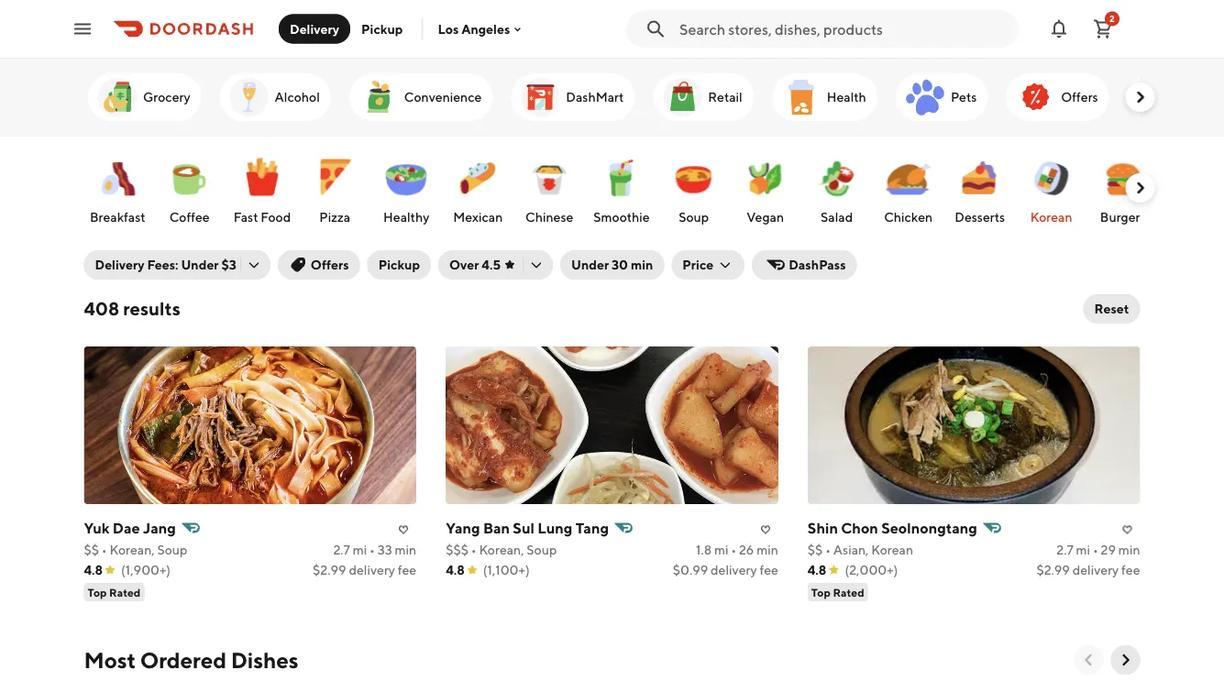 Task type: vqa. For each thing, say whether or not it's contained in the screenshot.
"SPONSORED"
no



Task type: locate. For each thing, give the bounding box(es) containing it.
4 • from the left
[[732, 543, 737, 558]]

burgers
[[1100, 210, 1146, 225]]

$$ for shin
[[808, 543, 823, 558]]

next button of carousel image right offers link at the right of page
[[1132, 88, 1150, 106]]

1 horizontal spatial soup
[[527, 543, 557, 558]]

food
[[260, 210, 291, 225]]

1 horizontal spatial $2.99 delivery fee
[[1037, 563, 1141, 578]]

0 horizontal spatial mi
[[353, 543, 367, 558]]

rated down (1,900+)
[[109, 586, 141, 599]]

0 horizontal spatial offers
[[311, 257, 349, 273]]

1 top from the left
[[88, 586, 107, 599]]

0 horizontal spatial 4.8
[[84, 563, 103, 578]]

mi
[[353, 543, 367, 558], [715, 543, 729, 558], [1077, 543, 1091, 558]]

under left $3
[[181, 257, 219, 273]]

1 horizontal spatial top
[[812, 586, 831, 599]]

soup
[[679, 210, 709, 225], [157, 543, 188, 558], [527, 543, 557, 558]]

1 horizontal spatial $2.99
[[1037, 563, 1071, 578]]

ordered
[[140, 647, 227, 674]]

• left '33'
[[370, 543, 375, 558]]

offers
[[1061, 89, 1099, 105], [311, 257, 349, 273]]

2 rated from the left
[[834, 586, 865, 599]]

3 mi from the left
[[1077, 543, 1091, 558]]

coffee
[[169, 210, 209, 225]]

offers link
[[1006, 73, 1110, 121]]

2 delivery from the left
[[711, 563, 758, 578]]

los angeles
[[438, 21, 510, 36]]

2 $$ from the left
[[808, 543, 823, 558]]

2 horizontal spatial 4.8
[[808, 563, 827, 578]]

2 fee from the left
[[760, 563, 779, 578]]

fee down 2.7 mi • 33 min
[[398, 563, 417, 578]]

$$$
[[446, 543, 469, 558]]

soup down jang
[[157, 543, 188, 558]]

4.8
[[84, 563, 103, 578], [446, 563, 465, 578], [808, 563, 827, 578]]

2 horizontal spatial delivery
[[1073, 563, 1120, 578]]

0 horizontal spatial delivery
[[95, 257, 145, 273]]

fee for shin chon seolnongtang
[[1122, 563, 1141, 578]]

top down $$ • korean, soup
[[88, 586, 107, 599]]

under
[[181, 257, 219, 273], [572, 257, 609, 273]]

korean, up (1,100+)
[[479, 543, 524, 558]]

korean,
[[110, 543, 155, 558], [479, 543, 524, 558]]

price button
[[672, 250, 745, 280]]

min
[[631, 257, 654, 273], [395, 543, 417, 558], [757, 543, 779, 558], [1119, 543, 1141, 558]]

2 $2.99 delivery fee from the left
[[1037, 563, 1141, 578]]

1 vertical spatial delivery
[[95, 257, 145, 273]]

soup up price
[[679, 210, 709, 225]]

1 $2.99 delivery fee from the left
[[313, 563, 417, 578]]

fee down the 1.8 mi • 26 min at right bottom
[[760, 563, 779, 578]]

• down shin at the bottom right of the page
[[826, 543, 831, 558]]

$0.99 delivery fee
[[673, 563, 779, 578]]

offers right offers "image"
[[1061, 89, 1099, 105]]

delivery down 2.7 mi • 29 min on the bottom of the page
[[1073, 563, 1120, 578]]

jang
[[143, 520, 176, 537]]

1 horizontal spatial under
[[572, 257, 609, 273]]

chicken
[[884, 210, 933, 225]]

• right $$$
[[471, 543, 477, 558]]

mi right 1.8
[[715, 543, 729, 558]]

delivery up alcohol
[[290, 21, 340, 36]]

top rated down (1,900+)
[[88, 586, 141, 599]]

breakfast
[[89, 210, 145, 225]]

0 horizontal spatial $2.99
[[313, 563, 346, 578]]

delivery down 2.7 mi • 33 min
[[349, 563, 395, 578]]

1 4.8 from the left
[[84, 563, 103, 578]]

1 top rated from the left
[[88, 586, 141, 599]]

26
[[739, 543, 755, 558]]

2 horizontal spatial mi
[[1077, 543, 1091, 558]]

delivery
[[349, 563, 395, 578], [711, 563, 758, 578], [1073, 563, 1120, 578]]

$$ for yuk
[[84, 543, 99, 558]]

top rated down (2,000+)
[[812, 586, 865, 599]]

yang
[[446, 520, 480, 537]]

min right 30
[[631, 257, 654, 273]]

$2.99 delivery fee
[[313, 563, 417, 578], [1037, 563, 1141, 578]]

pickup down healthy
[[379, 257, 420, 273]]

top rated for dae
[[88, 586, 141, 599]]

dashpass
[[789, 257, 847, 273]]

1 horizontal spatial delivery
[[290, 21, 340, 36]]

korean, for ban
[[479, 543, 524, 558]]

fee for yang ban sul lung tang
[[760, 563, 779, 578]]

convenience link
[[349, 73, 493, 121]]

0 vertical spatial offers
[[1061, 89, 1099, 105]]

most
[[84, 647, 136, 674]]

yuk
[[84, 520, 110, 537]]

2 4.8 from the left
[[446, 563, 465, 578]]

3 delivery from the left
[[1073, 563, 1120, 578]]

pets link
[[896, 73, 988, 121]]

rated
[[109, 586, 141, 599], [834, 586, 865, 599]]

under left 30
[[572, 257, 609, 273]]

1 fee from the left
[[398, 563, 417, 578]]

0 vertical spatial delivery
[[290, 21, 340, 36]]

min right 29
[[1119, 543, 1141, 558]]

2.7 for jang
[[333, 543, 350, 558]]

1 horizontal spatial 4.8
[[446, 563, 465, 578]]

1 rated from the left
[[109, 586, 141, 599]]

pets
[[951, 89, 977, 105]]

reset
[[1095, 301, 1130, 317]]

$$ down shin at the bottom right of the page
[[808, 543, 823, 558]]

• down yuk
[[102, 543, 107, 558]]

alcohol link
[[219, 73, 331, 121]]

2 horizontal spatial fee
[[1122, 563, 1141, 578]]

2.7
[[333, 543, 350, 558], [1057, 543, 1074, 558]]

dae
[[113, 520, 140, 537]]

1 horizontal spatial korean,
[[479, 543, 524, 558]]

notification bell image
[[1049, 18, 1071, 40]]

fast
[[233, 210, 258, 225]]

fee down 2.7 mi • 29 min on the bottom of the page
[[1122, 563, 1141, 578]]

delivery down the 1.8 mi • 26 min at right bottom
[[711, 563, 758, 578]]

$2.99
[[313, 563, 346, 578], [1037, 563, 1071, 578]]

$2.99 down 2.7 mi • 33 min
[[313, 563, 346, 578]]

salad
[[821, 210, 853, 225]]

1 vertical spatial pickup
[[379, 257, 420, 273]]

1 horizontal spatial top rated
[[812, 586, 865, 599]]

flowers image
[[1135, 75, 1179, 119]]

• left 29
[[1094, 543, 1099, 558]]

$2.99 delivery fee for yuk dae jang
[[313, 563, 417, 578]]

dashmart image
[[518, 75, 562, 119]]

2 korean, from the left
[[479, 543, 524, 558]]

1 mi from the left
[[353, 543, 367, 558]]

pickup button left 'los' at the top left of the page
[[351, 14, 414, 44]]

2.7 for seolnongtang
[[1057, 543, 1074, 558]]

pickup button down healthy
[[368, 250, 431, 280]]

0 horizontal spatial korean
[[872, 543, 914, 558]]

0 vertical spatial next button of carousel image
[[1132, 88, 1150, 106]]

0 horizontal spatial delivery
[[349, 563, 395, 578]]

408
[[84, 298, 119, 320]]

2 horizontal spatial soup
[[679, 210, 709, 225]]

top for yuk
[[88, 586, 107, 599]]

1 delivery from the left
[[349, 563, 395, 578]]

2 • from the left
[[370, 543, 375, 558]]

yuk dae jang
[[84, 520, 176, 537]]

0 horizontal spatial soup
[[157, 543, 188, 558]]

1 horizontal spatial $$
[[808, 543, 823, 558]]

•
[[102, 543, 107, 558], [370, 543, 375, 558], [471, 543, 477, 558], [732, 543, 737, 558], [826, 543, 831, 558], [1094, 543, 1099, 558]]

0 horizontal spatial top rated
[[88, 586, 141, 599]]

mi left 29
[[1077, 543, 1091, 558]]

$2.99 down 2.7 mi • 29 min on the bottom of the page
[[1037, 563, 1071, 578]]

0 horizontal spatial korean,
[[110, 543, 155, 558]]

$$
[[84, 543, 99, 558], [808, 543, 823, 558]]

soup for yang ban sul lung tang
[[527, 543, 557, 558]]

0 vertical spatial pickup
[[362, 21, 403, 36]]

4.8 down shin at the bottom right of the page
[[808, 563, 827, 578]]

0 horizontal spatial under
[[181, 257, 219, 273]]

delivery for yang ban sul lung tang
[[711, 563, 758, 578]]

top down $$ • asian, korean
[[812, 586, 831, 599]]

0 vertical spatial pickup button
[[351, 14, 414, 44]]

1 $2.99 from the left
[[313, 563, 346, 578]]

lung
[[538, 520, 573, 537]]

2 2.7 from the left
[[1057, 543, 1074, 558]]

1 under from the left
[[181, 257, 219, 273]]

health image
[[779, 75, 823, 119]]

convenience
[[404, 89, 482, 105]]

2 top rated from the left
[[812, 586, 865, 599]]

shin
[[808, 520, 839, 537]]

pickup left 'los' at the top left of the page
[[362, 21, 403, 36]]

top
[[88, 586, 107, 599], [812, 586, 831, 599]]

over
[[450, 257, 479, 273]]

3 4.8 from the left
[[808, 563, 827, 578]]

2 mi from the left
[[715, 543, 729, 558]]

0 horizontal spatial $2.99 delivery fee
[[313, 563, 417, 578]]

korean, down yuk dae jang
[[110, 543, 155, 558]]

0 horizontal spatial $$
[[84, 543, 99, 558]]

2
[[1110, 13, 1116, 24]]

2 top from the left
[[812, 586, 831, 599]]

min right the 26
[[757, 543, 779, 558]]

1 horizontal spatial delivery
[[711, 563, 758, 578]]

results
[[123, 298, 181, 320]]

top rated for chon
[[812, 586, 865, 599]]

mi left '33'
[[353, 543, 367, 558]]

0 horizontal spatial top
[[88, 586, 107, 599]]

yang ban sul lung tang
[[446, 520, 609, 537]]

delivery left the fees:
[[95, 257, 145, 273]]

4.8 down yuk
[[84, 563, 103, 578]]

$2.99 delivery fee down 2.7 mi • 29 min on the bottom of the page
[[1037, 563, 1141, 578]]

0 horizontal spatial fee
[[398, 563, 417, 578]]

1 horizontal spatial 2.7
[[1057, 543, 1074, 558]]

next button of carousel image up 'burgers'
[[1132, 179, 1150, 197]]

delivery for shin chon seolnongtang
[[1073, 563, 1120, 578]]

1 vertical spatial next button of carousel image
[[1132, 179, 1150, 197]]

$2.99 delivery fee down 2.7 mi • 33 min
[[313, 563, 417, 578]]

pickup button
[[351, 14, 414, 44], [368, 250, 431, 280]]

chinese
[[525, 210, 573, 225]]

delivery button
[[279, 14, 351, 44]]

1 horizontal spatial fee
[[760, 563, 779, 578]]

1 horizontal spatial rated
[[834, 586, 865, 599]]

korean
[[1031, 210, 1073, 225], [872, 543, 914, 558]]

1 horizontal spatial mi
[[715, 543, 729, 558]]

4.8 down $$$
[[446, 563, 465, 578]]

top rated
[[88, 586, 141, 599], [812, 586, 865, 599]]

0 horizontal spatial 2.7
[[333, 543, 350, 558]]

2.7 left '33'
[[333, 543, 350, 558]]

soup down lung
[[527, 543, 557, 558]]

1 $$ from the left
[[84, 543, 99, 558]]

0 horizontal spatial rated
[[109, 586, 141, 599]]

• left the 26
[[732, 543, 737, 558]]

$2.99 for shin chon seolnongtang
[[1037, 563, 1071, 578]]

previous button of carousel image
[[1080, 651, 1099, 670]]

1 horizontal spatial korean
[[1031, 210, 1073, 225]]

rated down (2,000+)
[[834, 586, 865, 599]]

2 $2.99 from the left
[[1037, 563, 1071, 578]]

mexican
[[453, 210, 503, 225]]

pizza
[[319, 210, 350, 225]]

retail link
[[653, 73, 754, 121]]

over 4.5 button
[[439, 250, 553, 280]]

pickup for the bottom the pickup button
[[379, 257, 420, 273]]

offers down pizza
[[311, 257, 349, 273]]

mi for shin chon seolnongtang
[[1077, 543, 1091, 558]]

1 2.7 from the left
[[333, 543, 350, 558]]

delivery inside delivery button
[[290, 21, 340, 36]]

korean left 'burgers'
[[1031, 210, 1073, 225]]

4.8 for shin chon seolnongtang
[[808, 563, 827, 578]]

fee
[[398, 563, 417, 578], [760, 563, 779, 578], [1122, 563, 1141, 578]]

korean down 'shin chon seolnongtang'
[[872, 543, 914, 558]]

min right '33'
[[395, 543, 417, 558]]

2.7 left 29
[[1057, 543, 1074, 558]]

1 vertical spatial offers
[[311, 257, 349, 273]]

1 korean, from the left
[[110, 543, 155, 558]]

next button of carousel image
[[1132, 88, 1150, 106], [1132, 179, 1150, 197]]

under inside under 30 min button
[[572, 257, 609, 273]]

angeles
[[462, 21, 510, 36]]

1 • from the left
[[102, 543, 107, 558]]

2 under from the left
[[572, 257, 609, 273]]

$$ down yuk
[[84, 543, 99, 558]]

3 fee from the left
[[1122, 563, 1141, 578]]



Task type: describe. For each thing, give the bounding box(es) containing it.
6 • from the left
[[1094, 543, 1099, 558]]

over 4.5
[[450, 257, 501, 273]]

soup for yuk dae jang
[[157, 543, 188, 558]]

30
[[612, 257, 629, 273]]

1 next button of carousel image from the top
[[1132, 88, 1150, 106]]

offers inside button
[[311, 257, 349, 273]]

29
[[1102, 543, 1117, 558]]

(1,900+)
[[121, 563, 171, 578]]

grocery
[[143, 89, 190, 105]]

under 30 min
[[572, 257, 654, 273]]

min for yang ban sul lung tang
[[757, 543, 779, 558]]

min inside button
[[631, 257, 654, 273]]

1.8 mi • 26 min
[[697, 543, 779, 558]]

mi for yang ban sul lung tang
[[715, 543, 729, 558]]

grocery image
[[95, 75, 139, 119]]

asian,
[[834, 543, 869, 558]]

delivery for delivery
[[290, 21, 340, 36]]

5 • from the left
[[826, 543, 831, 558]]

(2,000+)
[[845, 563, 899, 578]]

dishes
[[231, 647, 299, 674]]

alcohol
[[274, 89, 320, 105]]

3 • from the left
[[471, 543, 477, 558]]

pets image
[[903, 75, 947, 119]]

reset button
[[1084, 295, 1141, 324]]

retail
[[708, 89, 743, 105]]

2.7 mi • 29 min
[[1057, 543, 1141, 558]]

1 vertical spatial pickup button
[[368, 250, 431, 280]]

korean, for dae
[[110, 543, 155, 558]]

chon
[[842, 520, 879, 537]]

Store search: begin typing to search for stores available on DoorDash text field
[[680, 19, 1008, 39]]

fees:
[[147, 257, 179, 273]]

min for shin chon seolnongtang
[[1119, 543, 1141, 558]]

2 button
[[1085, 11, 1122, 47]]

sul
[[513, 520, 535, 537]]

1 items, open order cart image
[[1093, 18, 1115, 40]]

fee for yuk dae jang
[[398, 563, 417, 578]]

4.8 for yuk dae jang
[[84, 563, 103, 578]]

healthy
[[383, 210, 429, 225]]

$0.99
[[673, 563, 709, 578]]

408 results
[[84, 298, 181, 320]]

$$$ • korean, soup
[[446, 543, 557, 558]]

rated for chon
[[834, 586, 865, 599]]

$2.99 for yuk dae jang
[[313, 563, 346, 578]]

convenience image
[[356, 75, 400, 119]]

shin chon seolnongtang
[[808, 520, 978, 537]]

vegan
[[747, 210, 784, 225]]

dashmart
[[566, 89, 624, 105]]

33
[[378, 543, 392, 558]]

tang
[[576, 520, 609, 537]]

under 30 min button
[[561, 250, 665, 280]]

alcohol image
[[227, 75, 271, 119]]

delivery for yuk dae jang
[[349, 563, 395, 578]]

price
[[683, 257, 714, 273]]

dashpass button
[[753, 250, 858, 280]]

2.7 mi • 33 min
[[333, 543, 417, 558]]

$$ • korean, soup
[[84, 543, 188, 558]]

$$ • asian, korean
[[808, 543, 914, 558]]

fast food
[[233, 210, 291, 225]]

seolnongtang
[[882, 520, 978, 537]]

offers image
[[1014, 75, 1058, 119]]

4.8 for yang ban sul lung tang
[[446, 563, 465, 578]]

1 horizontal spatial offers
[[1061, 89, 1099, 105]]

dashmart link
[[511, 73, 635, 121]]

offers button
[[278, 250, 360, 280]]

los angeles button
[[438, 21, 525, 36]]

open menu image
[[72, 18, 94, 40]]

top for shin
[[812, 586, 831, 599]]

mi for yuk dae jang
[[353, 543, 367, 558]]

desserts
[[955, 210, 1005, 225]]

delivery fees: under $3
[[95, 257, 237, 273]]

delivery for delivery fees: under $3
[[95, 257, 145, 273]]

min for yuk dae jang
[[395, 543, 417, 558]]

4.5
[[482, 257, 501, 273]]

pickup for the pickup button to the top
[[362, 21, 403, 36]]

$3
[[222, 257, 237, 273]]

ban
[[483, 520, 510, 537]]

smoothie
[[593, 210, 650, 225]]

1 vertical spatial korean
[[872, 543, 914, 558]]

los
[[438, 21, 459, 36]]

2 next button of carousel image from the top
[[1132, 179, 1150, 197]]

(1,100+)
[[483, 563, 530, 578]]

next button of carousel image
[[1117, 651, 1136, 670]]

$2.99 delivery fee for shin chon seolnongtang
[[1037, 563, 1141, 578]]

retail image
[[660, 75, 705, 119]]

grocery link
[[88, 73, 201, 121]]

rated for dae
[[109, 586, 141, 599]]

health
[[827, 89, 867, 105]]

0 vertical spatial korean
[[1031, 210, 1073, 225]]

health link
[[772, 73, 878, 121]]

most ordered dishes
[[84, 647, 299, 674]]

1.8
[[697, 543, 712, 558]]



